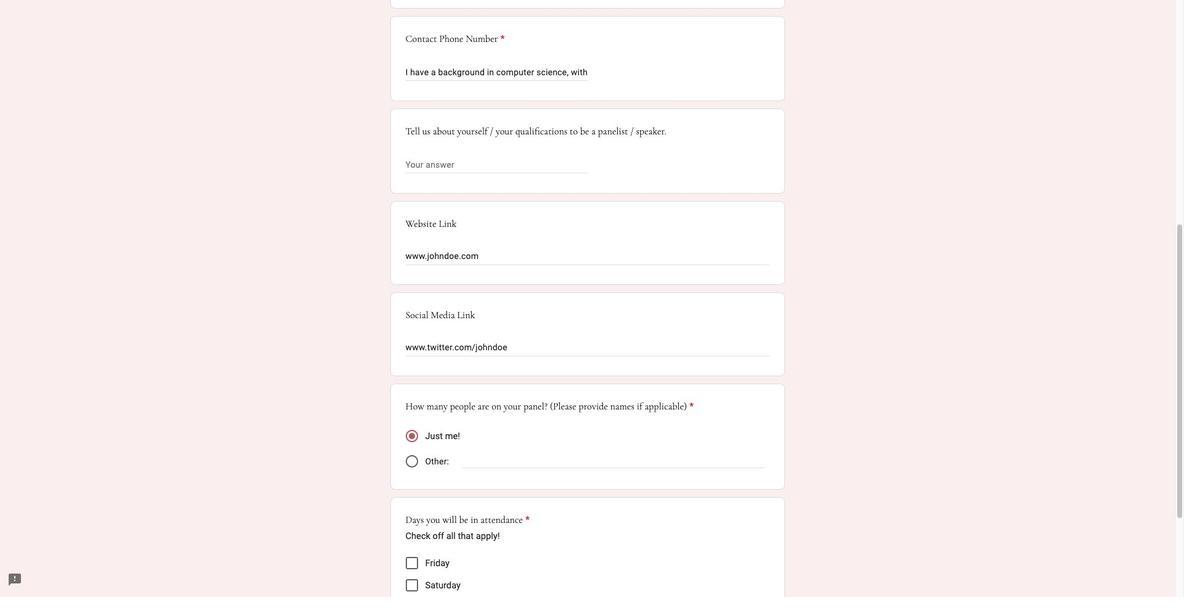 Task type: locate. For each thing, give the bounding box(es) containing it.
Saturday checkbox
[[406, 580, 418, 592]]

Other response text field
[[462, 454, 765, 468]]

list
[[406, 552, 770, 597]]

3 heading from the top
[[406, 513, 530, 528]]

Friday checkbox
[[406, 557, 418, 570]]

2 vertical spatial heading
[[406, 513, 530, 528]]

0 vertical spatial heading
[[406, 32, 505, 47]]

2 horizontal spatial required question element
[[687, 399, 694, 414]]

Just me! radio
[[406, 430, 418, 443]]

saturday image
[[407, 581, 417, 591]]

0 horizontal spatial required question element
[[498, 32, 505, 47]]

heading
[[406, 32, 505, 47], [406, 399, 694, 414], [406, 513, 530, 528]]

1 vertical spatial required question element
[[687, 399, 694, 414]]

2 vertical spatial required question element
[[523, 513, 530, 528]]

None text field
[[406, 65, 588, 80], [406, 341, 770, 356], [406, 65, 588, 80], [406, 341, 770, 356]]

1 horizontal spatial required question element
[[523, 513, 530, 528]]

None text field
[[406, 158, 588, 172], [406, 250, 770, 265], [406, 158, 588, 172], [406, 250, 770, 265]]

None radio
[[406, 456, 418, 468]]

required question element
[[498, 32, 505, 47], [687, 399, 694, 414], [523, 513, 530, 528]]

1 vertical spatial heading
[[406, 399, 694, 414]]



Task type: vqa. For each thing, say whether or not it's contained in the screenshot.
update coin launch listing radio
no



Task type: describe. For each thing, give the bounding box(es) containing it.
0 vertical spatial required question element
[[498, 32, 505, 47]]

just me! image
[[409, 433, 415, 440]]

friday image
[[407, 559, 417, 568]]

2 heading from the top
[[406, 399, 694, 414]]

report a problem to google image
[[7, 573, 22, 587]]

1 heading from the top
[[406, 32, 505, 47]]



